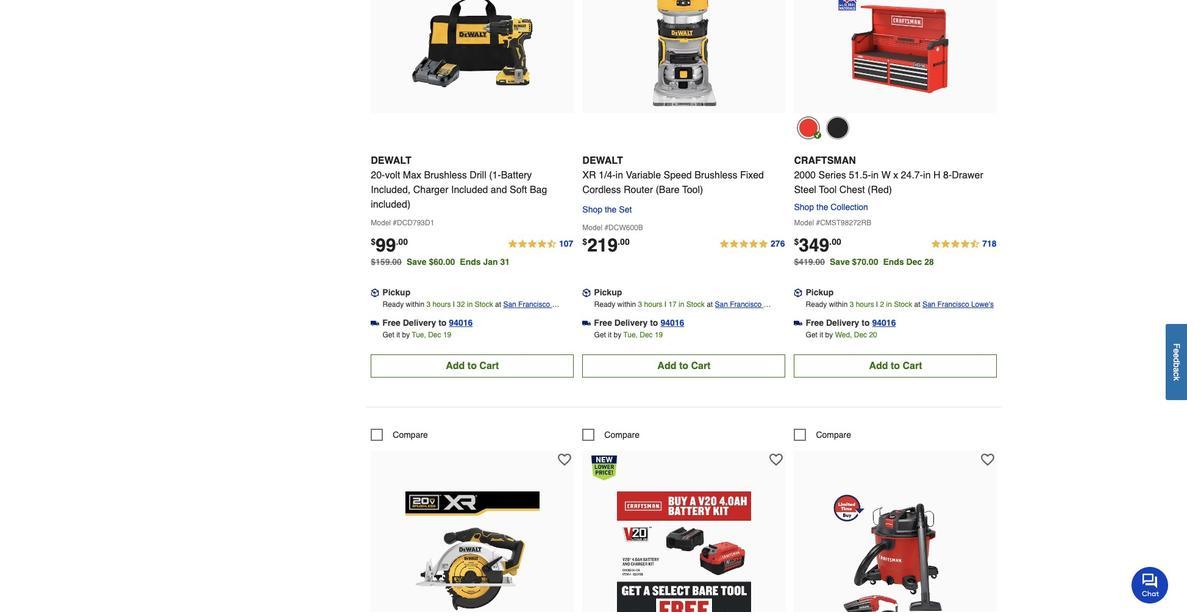 Task type: describe. For each thing, give the bounding box(es) containing it.
$ 99 .00
[[371, 235, 408, 256]]

included,
[[371, 185, 411, 196]]

truck filled image for get it by wed, dec 20
[[794, 319, 803, 328]]

soft
[[510, 185, 527, 196]]

within for ready within 3 hours | 32 in stock at san francisco lowe's
[[406, 301, 425, 309]]

f e e d b a c k button
[[1166, 325, 1187, 401]]

lowe's for ready within 3 hours | 32 in stock at san francisco lowe's
[[503, 313, 526, 322]]

model # dcd793d1
[[371, 219, 434, 228]]

0 horizontal spatial #
[[393, 219, 397, 228]]

actual price $219.00 element
[[583, 235, 630, 256]]

24.7-
[[901, 170, 923, 181]]

model # dcw600b
[[583, 224, 643, 233]]

wed,
[[835, 331, 852, 340]]

craftsman 2000 series 51.5-in w x 24.7-in h 8-drawer steel tool chest (red) image
[[829, 0, 963, 109]]

94016 button for 17
[[661, 317, 684, 330]]

| for 17
[[665, 301, 667, 309]]

dewalt xr 1/4-in variable speed brushless fixed cordless router (bare tool) image
[[617, 0, 751, 109]]

ready within 3 hours | 32 in stock at san francisco lowe's
[[383, 301, 552, 322]]

free for ready within 3 hours | 2 in stock at san francisco lowe's
[[806, 319, 824, 328]]

dec left 28 at right
[[907, 258, 922, 267]]

31
[[500, 258, 510, 267]]

add to cart for 1st add to cart button from right
[[869, 361, 922, 372]]

craftsman 2000 series 51.5-in w x 24.7-in h 8-drawer steel tool chest (red)
[[794, 156, 984, 196]]

francisco for ready within 3 hours | 32 in stock at san francisco lowe's
[[518, 301, 550, 309]]

5001580725 element
[[371, 430, 428, 442]]

set
[[619, 205, 632, 215]]

included
[[451, 185, 488, 196]]

f e e d b a c k
[[1172, 344, 1182, 381]]

truck filled image for get it by tue, dec 19
[[371, 319, 380, 328]]

francisco for ready within 3 hours | 2 in stock at san francisco lowe's
[[938, 301, 969, 309]]

2 heart outline image from the left
[[770, 454, 783, 467]]

cmst98272rb
[[820, 219, 872, 228]]

battery
[[501, 170, 532, 181]]

series
[[819, 170, 846, 181]]

compare for the 1001436598 element
[[605, 431, 640, 441]]

san francisco lowe's button for ready within 3 hours | 17 in stock at san francisco lowe's
[[715, 299, 786, 322]]

0 horizontal spatial model
[[371, 219, 391, 228]]

get for ready within 3 hours | 32 in stock at san francisco lowe's
[[383, 331, 394, 340]]

lowe's for ready within 3 hours | 2 in stock at san francisco lowe's
[[971, 301, 994, 309]]

shop the collection link
[[794, 203, 873, 213]]

dcd793d1
[[397, 219, 434, 228]]

savings save $70.00 element
[[830, 258, 939, 267]]

718
[[983, 239, 997, 249]]

94016 for 17
[[661, 319, 684, 328]]

1001436598 element
[[583, 430, 640, 442]]

2 e from the top
[[1172, 354, 1182, 359]]

1/4-
[[599, 170, 616, 181]]

dec for ready within 3 hours | 32 in stock at san francisco lowe's
[[428, 331, 441, 340]]

get for ready within 3 hours | 2 in stock at san francisco lowe's
[[806, 331, 818, 340]]

$419.00 save $70.00 ends dec 28
[[794, 258, 934, 267]]

by for ready within 3 hours | 2 in stock at san francisco lowe's
[[826, 331, 833, 340]]

276
[[771, 239, 785, 249]]

at for 17
[[707, 301, 713, 309]]

pickup for ready within 3 hours | 32 in stock at san francisco lowe's
[[383, 288, 411, 298]]

19 for 17
[[655, 331, 663, 340]]

dewalt for volt
[[371, 156, 411, 167]]

san for 32
[[503, 301, 516, 309]]

variable
[[626, 170, 661, 181]]

94016 button for 32
[[449, 317, 473, 330]]

get it by wed, dec 20
[[806, 331, 877, 340]]

shop the collection
[[794, 203, 868, 213]]

349
[[799, 235, 830, 256]]

32
[[457, 301, 465, 309]]

chat invite button image
[[1132, 567, 1169, 604]]

$ for 219
[[583, 238, 587, 247]]

jan
[[483, 258, 498, 267]]

and
[[491, 185, 507, 196]]

dec for ready within 3 hours | 2 in stock at san francisco lowe's
[[854, 331, 867, 340]]

$60.00
[[429, 258, 455, 267]]

$419.00
[[794, 258, 825, 267]]

san francisco lowe's button for ready within 3 hours | 2 in stock at san francisco lowe's
[[923, 299, 994, 311]]

in inside ready within 3 hours | 32 in stock at san francisco lowe's
[[467, 301, 473, 309]]

276 button
[[719, 238, 786, 252]]

5 stars image
[[719, 238, 786, 252]]

c
[[1172, 373, 1182, 377]]

cart for second add to cart button from left
[[691, 361, 711, 372]]

2000
[[794, 170, 816, 181]]

free delivery to 94016 for 17
[[594, 319, 684, 328]]

dcw600b
[[609, 224, 643, 233]]

20
[[869, 331, 877, 340]]

3 for 32
[[427, 301, 431, 309]]

save for 99
[[407, 258, 427, 267]]

(red)
[[868, 185, 892, 196]]

by for ready within 3 hours | 17 in stock at san francisco lowe's
[[614, 331, 622, 340]]

steel
[[794, 185, 817, 196]]

51.5-
[[849, 170, 871, 181]]

cordless
[[583, 185, 621, 196]]

pickup image for ready within 3 hours | 32 in stock at san francisco lowe's
[[371, 289, 380, 297]]

28
[[925, 258, 934, 267]]

$159.00
[[371, 258, 402, 267]]

99
[[376, 235, 396, 256]]

3 for 17
[[638, 301, 642, 309]]

actual price $349.00 element
[[794, 235, 841, 256]]

ends for 349
[[883, 258, 904, 267]]

107
[[559, 239, 573, 249]]

h
[[934, 170, 941, 181]]

ends jan 31 element
[[460, 258, 515, 267]]

2
[[880, 301, 884, 309]]

ready for ready within 3 hours | 2 in stock at san francisco lowe's
[[806, 301, 827, 309]]

3 for 2
[[850, 301, 854, 309]]

red image
[[797, 117, 821, 140]]

speed
[[664, 170, 692, 181]]

f
[[1172, 344, 1182, 349]]

add to cart for first add to cart button from left
[[446, 361, 499, 372]]

san francisco lowe's button for ready within 3 hours | 32 in stock at san francisco lowe's
[[503, 299, 574, 322]]

get it by tue, dec 19 for ready within 3 hours | 17 in stock at san francisco lowe's
[[594, 331, 663, 340]]

lowe's for ready within 3 hours | 17 in stock at san francisco lowe's
[[715, 313, 738, 322]]

cart for first add to cart button from left
[[480, 361, 499, 372]]

free for ready within 3 hours | 17 in stock at san francisco lowe's
[[594, 319, 612, 328]]

new lower price image
[[592, 456, 617, 481]]

$ for 99
[[371, 238, 376, 247]]

8-
[[943, 170, 952, 181]]

1 heart outline image from the left
[[558, 454, 572, 467]]

tool)
[[682, 185, 703, 196]]

delivery for ready within 3 hours | 17 in stock at san francisco lowe's
[[615, 319, 648, 328]]

5013499703 element
[[794, 430, 851, 442]]

collection
[[831, 203, 868, 213]]

it for ready within 3 hours | 32 in stock at san francisco lowe's
[[397, 331, 400, 340]]

219
[[587, 235, 618, 256]]

the for series
[[817, 203, 828, 213]]

brushless inside dewalt xr 1/4-in variable speed brushless fixed cordless router (bare tool)
[[695, 170, 738, 181]]

dewalt for 1/4-
[[583, 156, 623, 167]]

$159.00 save $60.00 ends jan 31
[[371, 258, 510, 267]]

brushless inside dewalt 20-volt max brushless drill (1-battery included, charger included and soft bag included)
[[424, 170, 467, 181]]

$70.00
[[852, 258, 878, 267]]

in left h
[[923, 170, 931, 181]]



Task type: vqa. For each thing, say whether or not it's contained in the screenshot.
the rightmost it
yes



Task type: locate. For each thing, give the bounding box(es) containing it.
.00 inside $ 219 .00
[[618, 238, 630, 247]]

max
[[403, 170, 421, 181]]

dewalt 20-volt max 6-1/2-in brushless cordless circular saw (bare tool) image
[[405, 492, 540, 613]]

| for 2
[[876, 301, 878, 309]]

x
[[894, 170, 898, 181]]

1 horizontal spatial stock
[[687, 301, 705, 309]]

1 horizontal spatial add to cart button
[[583, 355, 786, 378]]

2 san francisco lowe's button from the left
[[715, 299, 786, 322]]

2 horizontal spatial pickup
[[806, 288, 834, 298]]

2 horizontal spatial add to cart
[[869, 361, 922, 372]]

| left "2"
[[876, 301, 878, 309]]

1 horizontal spatial lowe's
[[715, 313, 738, 322]]

dec down ready within 3 hours | 32 in stock at san francisco lowe's
[[428, 331, 441, 340]]

4.5 stars image containing 107
[[507, 238, 574, 252]]

tue, down ready within 3 hours | 17 in stock at san francisco lowe's
[[624, 331, 638, 340]]

1 horizontal spatial get it by tue, dec 19
[[594, 331, 663, 340]]

free
[[383, 319, 401, 328], [594, 319, 612, 328], [806, 319, 824, 328]]

compare for 5013499703 element on the bottom right of page
[[816, 431, 851, 441]]

$ right 276
[[794, 238, 799, 247]]

2 horizontal spatial model
[[794, 219, 814, 228]]

0 horizontal spatial stock
[[475, 301, 493, 309]]

0 horizontal spatial san
[[503, 301, 516, 309]]

dewalt 20-volt max brushless drill (1-battery included, charger included and soft bag included) image
[[405, 0, 540, 109]]

at right "2"
[[915, 301, 921, 309]]

shop for xr 1/4-in variable speed brushless fixed cordless router (bare tool)
[[583, 205, 603, 215]]

compare inside the 1001436598 element
[[605, 431, 640, 441]]

ready down $159.00
[[383, 301, 404, 309]]

fixed
[[740, 170, 764, 181]]

0 horizontal spatial add
[[446, 361, 465, 372]]

stock inside ready within 3 hours | 32 in stock at san francisco lowe's
[[475, 301, 493, 309]]

1 horizontal spatial shop
[[794, 203, 814, 213]]

19 down ready within 3 hours | 17 in stock at san francisco lowe's
[[655, 331, 663, 340]]

within left 17
[[618, 301, 636, 309]]

it for ready within 3 hours | 17 in stock at san francisco lowe's
[[608, 331, 612, 340]]

add to cart button down 20
[[794, 355, 997, 378]]

pickup image for ready within 3 hours | 17 in stock at san francisco lowe's
[[583, 289, 591, 297]]

ready within 3 hours | 2 in stock at san francisco lowe's
[[806, 301, 994, 309]]

2 san from the left
[[715, 301, 728, 309]]

add to cart down ready within 3 hours | 32 in stock at san francisco lowe's
[[446, 361, 499, 372]]

pickup right pickup image
[[806, 288, 834, 298]]

add to cart
[[446, 361, 499, 372], [658, 361, 711, 372], [869, 361, 922, 372]]

within inside ready within 3 hours | 17 in stock at san francisco lowe's
[[618, 301, 636, 309]]

it
[[397, 331, 400, 340], [608, 331, 612, 340], [820, 331, 824, 340]]

2 horizontal spatial cart
[[903, 361, 922, 372]]

model for 2000 series 51.5-in w x 24.7-in h 8-drawer steel tool chest (red)
[[794, 219, 814, 228]]

pickup image
[[371, 289, 380, 297], [583, 289, 591, 297]]

0 horizontal spatial the
[[605, 205, 617, 215]]

1 ends from the left
[[460, 258, 481, 267]]

2 horizontal spatial it
[[820, 331, 824, 340]]

free delivery to 94016 for 2
[[806, 319, 896, 328]]

hours for 17
[[644, 301, 663, 309]]

3 pickup from the left
[[806, 288, 834, 298]]

w
[[882, 170, 891, 181]]

2 horizontal spatial within
[[829, 301, 848, 309]]

1 it from the left
[[397, 331, 400, 340]]

brushless
[[424, 170, 467, 181], [695, 170, 738, 181]]

1 cart from the left
[[480, 361, 499, 372]]

francisco down the 107 button
[[518, 301, 550, 309]]

2 get it by tue, dec 19 from the left
[[594, 331, 663, 340]]

get it by tue, dec 19
[[383, 331, 451, 340], [594, 331, 663, 340]]

0 horizontal spatial save
[[407, 258, 427, 267]]

e up b
[[1172, 354, 1182, 359]]

0 horizontal spatial cart
[[480, 361, 499, 372]]

tue, down ready within 3 hours | 32 in stock at san francisco lowe's
[[412, 331, 426, 340]]

stock right 17
[[687, 301, 705, 309]]

1 horizontal spatial |
[[665, 301, 667, 309]]

$ up $159.00
[[371, 238, 376, 247]]

e
[[1172, 349, 1182, 354], [1172, 354, 1182, 359]]

4.5 stars image containing 718
[[931, 238, 997, 252]]

brushless up tool)
[[695, 170, 738, 181]]

0 horizontal spatial |
[[453, 301, 455, 309]]

1 .00 from the left
[[396, 238, 408, 247]]

0 horizontal spatial hours
[[433, 301, 451, 309]]

a
[[1172, 368, 1182, 373]]

1 horizontal spatial ends
[[883, 258, 904, 267]]

truck filled image
[[583, 319, 591, 328]]

1 horizontal spatial add to cart
[[658, 361, 711, 372]]

was price $419.00 element
[[794, 255, 830, 267]]

2 horizontal spatial 94016
[[872, 319, 896, 328]]

3 san francisco lowe's button from the left
[[923, 299, 994, 311]]

1 horizontal spatial 94016
[[661, 319, 684, 328]]

pickup down actual price $219.00 element
[[594, 288, 622, 298]]

.00 inside $ 349 .00
[[830, 238, 841, 247]]

2 stock from the left
[[687, 301, 705, 309]]

2 free from the left
[[594, 319, 612, 328]]

2 pickup image from the left
[[583, 289, 591, 297]]

ends
[[460, 258, 481, 267], [883, 258, 904, 267]]

francisco for ready within 3 hours | 17 in stock at san francisco lowe's
[[730, 301, 762, 309]]

107 button
[[507, 238, 574, 252]]

3 at from the left
[[915, 301, 921, 309]]

1 4.5 stars image from the left
[[507, 238, 574, 252]]

1 horizontal spatial the
[[817, 203, 828, 213]]

2 horizontal spatial free delivery to 94016
[[806, 319, 896, 328]]

pickup image
[[794, 289, 803, 297]]

3 | from the left
[[876, 301, 878, 309]]

1 e from the top
[[1172, 349, 1182, 354]]

the down the 'tool'
[[817, 203, 828, 213]]

3 add from the left
[[869, 361, 888, 372]]

ready
[[383, 301, 404, 309], [594, 301, 616, 309], [806, 301, 827, 309]]

craftsman
[[794, 156, 856, 167]]

2 horizontal spatial $
[[794, 238, 799, 247]]

delivery for ready within 3 hours | 2 in stock at san francisco lowe's
[[826, 319, 860, 328]]

at inside ready within 3 hours | 17 in stock at san francisco lowe's
[[707, 301, 713, 309]]

2 compare from the left
[[605, 431, 640, 441]]

2 ends from the left
[[883, 258, 904, 267]]

brushless up charger
[[424, 170, 467, 181]]

2 horizontal spatial delivery
[[826, 319, 860, 328]]

it for ready within 3 hours | 2 in stock at san francisco lowe's
[[820, 331, 824, 340]]

$ inside $ 219 .00
[[583, 238, 587, 247]]

1 hours from the left
[[433, 301, 451, 309]]

1 tue, from the left
[[412, 331, 426, 340]]

hours left 17
[[644, 301, 663, 309]]

cart for 1st add to cart button from right
[[903, 361, 922, 372]]

1 horizontal spatial 4.5 stars image
[[931, 238, 997, 252]]

lowe's inside ready within 3 hours | 17 in stock at san francisco lowe's
[[715, 313, 738, 322]]

0 horizontal spatial pickup
[[383, 288, 411, 298]]

# down included)
[[393, 219, 397, 228]]

san down "31"
[[503, 301, 516, 309]]

1 horizontal spatial #
[[605, 224, 609, 233]]

2 horizontal spatial get
[[806, 331, 818, 340]]

1 horizontal spatial it
[[608, 331, 612, 340]]

free for ready within 3 hours | 32 in stock at san francisco lowe's
[[383, 319, 401, 328]]

2 horizontal spatial san francisco lowe's button
[[923, 299, 994, 311]]

0 horizontal spatial shop
[[583, 205, 603, 215]]

1 | from the left
[[453, 301, 455, 309]]

dewalt up 1/4-
[[583, 156, 623, 167]]

0 horizontal spatial ends
[[460, 258, 481, 267]]

2 94016 from the left
[[661, 319, 684, 328]]

2 horizontal spatial .00
[[830, 238, 841, 247]]

2 horizontal spatial add
[[869, 361, 888, 372]]

0 horizontal spatial free delivery to 94016
[[383, 319, 473, 328]]

3 it from the left
[[820, 331, 824, 340]]

xr
[[583, 170, 596, 181]]

2 horizontal spatial compare
[[816, 431, 851, 441]]

at for 32
[[495, 301, 501, 309]]

san right 17
[[715, 301, 728, 309]]

ends left jan
[[460, 258, 481, 267]]

san inside ready within 3 hours | 32 in stock at san francisco lowe's
[[503, 301, 516, 309]]

3 within from the left
[[829, 301, 848, 309]]

tue,
[[412, 331, 426, 340], [624, 331, 638, 340]]

.00 inside $ 99 .00
[[396, 238, 408, 247]]

0 horizontal spatial francisco
[[518, 301, 550, 309]]

0 horizontal spatial 3
[[427, 301, 431, 309]]

3 cart from the left
[[903, 361, 922, 372]]

0 horizontal spatial dewalt
[[371, 156, 411, 167]]

charger
[[413, 185, 449, 196]]

2 94016 button from the left
[[661, 317, 684, 330]]

94016 down the 32
[[449, 319, 473, 328]]

1 $ from the left
[[371, 238, 376, 247]]

94016 up 20
[[872, 319, 896, 328]]

pickup for ready within 3 hours | 2 in stock at san francisco lowe's
[[806, 288, 834, 298]]

ready down actual price $219.00 element
[[594, 301, 616, 309]]

ready for ready within 3 hours | 17 in stock at san francisco lowe's
[[594, 301, 616, 309]]

at right 17
[[707, 301, 713, 309]]

2 horizontal spatial stock
[[894, 301, 912, 309]]

1 add from the left
[[446, 361, 465, 372]]

718 button
[[931, 238, 997, 252]]

dewalt xr 1/4-in variable speed brushless fixed cordless router (bare tool)
[[583, 156, 764, 196]]

1 san from the left
[[503, 301, 516, 309]]

1 add to cart button from the left
[[371, 355, 574, 378]]

2 ready from the left
[[594, 301, 616, 309]]

dec left 20
[[854, 331, 867, 340]]

1 3 from the left
[[427, 301, 431, 309]]

3 94016 from the left
[[872, 319, 896, 328]]

1 horizontal spatial 19
[[655, 331, 663, 340]]

at for 2
[[915, 301, 921, 309]]

save left $70.00
[[830, 258, 850, 267]]

1 horizontal spatial .00
[[618, 238, 630, 247]]

at right the 32
[[495, 301, 501, 309]]

3 free from the left
[[806, 319, 824, 328]]

1 horizontal spatial ready
[[594, 301, 616, 309]]

1 brushless from the left
[[424, 170, 467, 181]]

(1-
[[489, 170, 501, 181]]

craftsman bonus 12v car vacuum 16-gallons 6.5-hp corded wet/dry shop vacuum with accessories included image
[[829, 492, 963, 613]]

0 horizontal spatial truck filled image
[[371, 319, 380, 328]]

shop for 2000 series 51.5-in w x 24.7-in h 8-drawer steel tool chest (red)
[[794, 203, 814, 213]]

3 inside ready within 3 hours | 32 in stock at san francisco lowe's
[[427, 301, 431, 309]]

| left 17
[[665, 301, 667, 309]]

1 delivery from the left
[[403, 319, 436, 328]]

1 san francisco lowe's button from the left
[[503, 299, 574, 322]]

3 add to cart button from the left
[[794, 355, 997, 378]]

drill
[[470, 170, 486, 181]]

1 horizontal spatial $
[[583, 238, 587, 247]]

the left set
[[605, 205, 617, 215]]

3 stock from the left
[[894, 301, 912, 309]]

add to cart down 20
[[869, 361, 922, 372]]

2 horizontal spatial #
[[816, 219, 820, 228]]

1 francisco from the left
[[518, 301, 550, 309]]

francisco inside ready within 3 hours | 32 in stock at san francisco lowe's
[[518, 301, 550, 309]]

1 horizontal spatial free
[[594, 319, 612, 328]]

at inside ready within 3 hours | 32 in stock at san francisco lowe's
[[495, 301, 501, 309]]

black image
[[827, 117, 850, 140]]

1 94016 from the left
[[449, 319, 473, 328]]

free delivery to 94016 down 17
[[594, 319, 684, 328]]

delivery for ready within 3 hours | 32 in stock at san francisco lowe's
[[403, 319, 436, 328]]

router
[[624, 185, 653, 196]]

add to cart button down ready within 3 hours | 32 in stock at san francisco lowe's
[[371, 355, 574, 378]]

1 horizontal spatial tue,
[[624, 331, 638, 340]]

# up actual price $219.00 element
[[605, 224, 609, 233]]

2 horizontal spatial 94016 button
[[872, 317, 896, 330]]

2 by from the left
[[614, 331, 622, 340]]

0 horizontal spatial within
[[406, 301, 425, 309]]

2 tue, from the left
[[624, 331, 638, 340]]

model
[[371, 219, 391, 228], [794, 219, 814, 228], [583, 224, 603, 233]]

heart outline image
[[981, 454, 995, 467]]

94016 for 32
[[449, 319, 473, 328]]

2 add from the left
[[658, 361, 677, 372]]

1 horizontal spatial pickup image
[[583, 289, 591, 297]]

3 left "2"
[[850, 301, 854, 309]]

compare inside 5013499703 element
[[816, 431, 851, 441]]

94016
[[449, 319, 473, 328], [661, 319, 684, 328], [872, 319, 896, 328]]

in right 17
[[679, 301, 685, 309]]

1 horizontal spatial 94016 button
[[661, 317, 684, 330]]

stock for 17
[[687, 301, 705, 309]]

save left $60.00
[[407, 258, 427, 267]]

the
[[817, 203, 828, 213], [605, 205, 617, 215]]

1 horizontal spatial francisco
[[730, 301, 762, 309]]

free delivery to 94016
[[383, 319, 473, 328], [594, 319, 684, 328], [806, 319, 896, 328]]

san francisco lowe's button
[[503, 299, 574, 322], [715, 299, 786, 322], [923, 299, 994, 311]]

get it by tue, dec 19 down ready within 3 hours | 32 in stock at san francisco lowe's
[[383, 331, 451, 340]]

francisco down the 5 stars image
[[730, 301, 762, 309]]

4.5 stars image up "31"
[[507, 238, 574, 252]]

tue, for ready within 3 hours | 32 in stock at san francisco lowe's
[[412, 331, 426, 340]]

get it by tue, dec 19 for ready within 3 hours | 32 in stock at san francisco lowe's
[[383, 331, 451, 340]]

$ 219 .00
[[583, 235, 630, 256]]

$ inside $ 99 .00
[[371, 238, 376, 247]]

# down shop the collection
[[816, 219, 820, 228]]

94016 button for 2
[[872, 317, 896, 330]]

#
[[393, 219, 397, 228], [816, 219, 820, 228], [605, 224, 609, 233]]

2 delivery from the left
[[615, 319, 648, 328]]

delivery
[[403, 319, 436, 328], [615, 319, 648, 328], [826, 319, 860, 328]]

b
[[1172, 363, 1182, 368]]

94016 button down the 32
[[449, 317, 473, 330]]

0 horizontal spatial 94016
[[449, 319, 473, 328]]

0 horizontal spatial 94016 button
[[449, 317, 473, 330]]

within
[[406, 301, 425, 309], [618, 301, 636, 309], [829, 301, 848, 309]]

1 save from the left
[[407, 258, 427, 267]]

bag
[[530, 185, 547, 196]]

2 3 from the left
[[638, 301, 642, 309]]

dewalt
[[371, 156, 411, 167], [583, 156, 623, 167]]

shop the set
[[583, 205, 632, 215]]

tool
[[819, 185, 837, 196]]

17
[[669, 301, 677, 309]]

in up cordless
[[616, 170, 623, 181]]

# for 2000 series 51.5-in w x 24.7-in h 8-drawer steel tool chest (red)
[[816, 219, 820, 228]]

1 pickup from the left
[[383, 288, 411, 298]]

pickup for ready within 3 hours | 17 in stock at san francisco lowe's
[[594, 288, 622, 298]]

2 $ from the left
[[583, 238, 587, 247]]

| left the 32
[[453, 301, 455, 309]]

free delivery to 94016 up "wed,"
[[806, 319, 896, 328]]

1 19 from the left
[[443, 331, 451, 340]]

lowe's inside ready within 3 hours | 32 in stock at san francisco lowe's
[[503, 313, 526, 322]]

model up 219
[[583, 224, 603, 233]]

shop the set link
[[583, 203, 632, 217]]

0 horizontal spatial compare
[[393, 431, 428, 441]]

3 inside ready within 3 hours | 17 in stock at san francisco lowe's
[[638, 301, 642, 309]]

dewalt 20-volt max brushless drill (1-battery included, charger included and soft bag included)
[[371, 156, 547, 211]]

1 94016 button from the left
[[449, 317, 473, 330]]

2 within from the left
[[618, 301, 636, 309]]

2 horizontal spatial ready
[[806, 301, 827, 309]]

compare inside '5001580725' element
[[393, 431, 428, 441]]

1 horizontal spatial pickup
[[594, 288, 622, 298]]

.00 for 99
[[396, 238, 408, 247]]

4.5 stars image up 28 at right
[[931, 238, 997, 252]]

tue, for ready within 3 hours | 17 in stock at san francisco lowe's
[[624, 331, 638, 340]]

volt
[[385, 170, 400, 181]]

dewalt inside dewalt xr 1/4-in variable speed brushless fixed cordless router (bare tool)
[[583, 156, 623, 167]]

included)
[[371, 200, 411, 211]]

3 ready from the left
[[806, 301, 827, 309]]

1 horizontal spatial brushless
[[695, 170, 738, 181]]

0 horizontal spatial delivery
[[403, 319, 436, 328]]

in
[[616, 170, 623, 181], [871, 170, 879, 181], [923, 170, 931, 181], [467, 301, 473, 309], [679, 301, 685, 309], [886, 301, 892, 309]]

3 left the 32
[[427, 301, 431, 309]]

free delivery to 94016 for 32
[[383, 319, 473, 328]]

0 horizontal spatial heart outline image
[[558, 454, 572, 467]]

1 free from the left
[[383, 319, 401, 328]]

2 horizontal spatial 3
[[850, 301, 854, 309]]

0 horizontal spatial at
[[495, 301, 501, 309]]

shop down steel on the top of page
[[794, 203, 814, 213]]

2 horizontal spatial by
[[826, 331, 833, 340]]

add for first add to cart button from left
[[446, 361, 465, 372]]

0 horizontal spatial by
[[402, 331, 410, 340]]

0 horizontal spatial free
[[383, 319, 401, 328]]

2 add to cart from the left
[[658, 361, 711, 372]]

2 horizontal spatial at
[[915, 301, 921, 309]]

add for 1st add to cart button from right
[[869, 361, 888, 372]]

1 get it by tue, dec 19 from the left
[[383, 331, 451, 340]]

1 horizontal spatial get
[[594, 331, 606, 340]]

2 horizontal spatial free
[[806, 319, 824, 328]]

2 it from the left
[[608, 331, 612, 340]]

free delivery to 94016 down the 32
[[383, 319, 473, 328]]

pickup image down $159.00
[[371, 289, 380, 297]]

craftsman v20 20-v 4 amp-hour; lithium power tool battery kit (charger included) image
[[617, 492, 751, 613]]

within for ready within 3 hours | 17 in stock at san francisco lowe's
[[618, 301, 636, 309]]

2 pickup from the left
[[594, 288, 622, 298]]

by for ready within 3 hours | 32 in stock at san francisco lowe's
[[402, 331, 410, 340]]

francisco
[[518, 301, 550, 309], [730, 301, 762, 309], [938, 301, 969, 309]]

in inside ready within 3 hours | 17 in stock at san francisco lowe's
[[679, 301, 685, 309]]

1 pickup image from the left
[[371, 289, 380, 297]]

1 within from the left
[[406, 301, 425, 309]]

add to cart button down ready within 3 hours | 17 in stock at san francisco lowe's
[[583, 355, 786, 378]]

3 francisco from the left
[[938, 301, 969, 309]]

1 truck filled image from the left
[[371, 319, 380, 328]]

1 horizontal spatial heart outline image
[[770, 454, 783, 467]]

3 hours from the left
[[856, 301, 874, 309]]

model down included)
[[371, 219, 391, 228]]

0 horizontal spatial get it by tue, dec 19
[[383, 331, 451, 340]]

add down 20
[[869, 361, 888, 372]]

model up 349
[[794, 219, 814, 228]]

1 stock from the left
[[475, 301, 493, 309]]

.00 down model # dcd793d1
[[396, 238, 408, 247]]

2 cart from the left
[[691, 361, 711, 372]]

3 94016 button from the left
[[872, 317, 896, 330]]

1 add to cart from the left
[[446, 361, 499, 372]]

2 | from the left
[[665, 301, 667, 309]]

pickup image up truck filled image
[[583, 289, 591, 297]]

dewalt inside dewalt 20-volt max brushless drill (1-battery included, charger included and soft bag included)
[[371, 156, 411, 167]]

.00 for 219
[[618, 238, 630, 247]]

94016 down 17
[[661, 319, 684, 328]]

within up the get it by wed, dec 20
[[829, 301, 848, 309]]

ready inside ready within 3 hours | 32 in stock at san francisco lowe's
[[383, 301, 404, 309]]

stock inside ready within 3 hours | 17 in stock at san francisco lowe's
[[687, 301, 705, 309]]

to
[[439, 319, 447, 328], [650, 319, 658, 328], [862, 319, 870, 328], [468, 361, 477, 372], [679, 361, 689, 372], [891, 361, 900, 372]]

hours inside ready within 3 hours | 32 in stock at san francisco lowe's
[[433, 301, 451, 309]]

compare
[[393, 431, 428, 441], [605, 431, 640, 441], [816, 431, 851, 441]]

add
[[446, 361, 465, 372], [658, 361, 677, 372], [869, 361, 888, 372]]

19 down ready within 3 hours | 32 in stock at san francisco lowe's
[[443, 331, 451, 340]]

20-
[[371, 170, 385, 181]]

add down ready within 3 hours | 17 in stock at san francisco lowe's
[[658, 361, 677, 372]]

1 compare from the left
[[393, 431, 428, 441]]

ends dec 28 element
[[883, 258, 939, 267]]

0 horizontal spatial get
[[383, 331, 394, 340]]

4.5 stars image
[[507, 238, 574, 252], [931, 238, 997, 252]]

1 horizontal spatial truck filled image
[[794, 319, 803, 328]]

94016 button
[[449, 317, 473, 330], [661, 317, 684, 330], [872, 317, 896, 330]]

3 san from the left
[[923, 301, 936, 309]]

4.5 stars image for 349
[[931, 238, 997, 252]]

1 horizontal spatial save
[[830, 258, 850, 267]]

.00 for 349
[[830, 238, 841, 247]]

compare for '5001580725' element
[[393, 431, 428, 441]]

3 add to cart from the left
[[869, 361, 922, 372]]

save for 349
[[830, 258, 850, 267]]

pickup down $159.00
[[383, 288, 411, 298]]

dec
[[907, 258, 922, 267], [428, 331, 441, 340], [640, 331, 653, 340], [854, 331, 867, 340]]

add for second add to cart button from left
[[658, 361, 677, 372]]

in inside dewalt xr 1/4-in variable speed brushless fixed cordless router (bare tool)
[[616, 170, 623, 181]]

3 left 17
[[638, 301, 642, 309]]

3 $ from the left
[[794, 238, 799, 247]]

3 by from the left
[[826, 331, 833, 340]]

3 compare from the left
[[816, 431, 851, 441]]

2 brushless from the left
[[695, 170, 738, 181]]

| for 32
[[453, 301, 455, 309]]

within for ready within 3 hours | 2 in stock at san francisco lowe's
[[829, 301, 848, 309]]

hours
[[433, 301, 451, 309], [644, 301, 663, 309], [856, 301, 874, 309]]

san for 2
[[923, 301, 936, 309]]

get for ready within 3 hours | 17 in stock at san francisco lowe's
[[594, 331, 606, 340]]

dec down ready within 3 hours | 17 in stock at san francisco lowe's
[[640, 331, 653, 340]]

dewalt up volt
[[371, 156, 411, 167]]

1 at from the left
[[495, 301, 501, 309]]

hours left the 32
[[433, 301, 451, 309]]

2 horizontal spatial add to cart button
[[794, 355, 997, 378]]

4.5 stars image for 99
[[507, 238, 574, 252]]

2 4.5 stars image from the left
[[931, 238, 997, 252]]

1 dewalt from the left
[[371, 156, 411, 167]]

.00 down model # cmst98272rb
[[830, 238, 841, 247]]

the inside the shop the set link
[[605, 205, 617, 215]]

1 ready from the left
[[383, 301, 404, 309]]

in right the 32
[[467, 301, 473, 309]]

1 horizontal spatial san
[[715, 301, 728, 309]]

0 horizontal spatial it
[[397, 331, 400, 340]]

heart outline image
[[558, 454, 572, 467], [770, 454, 783, 467]]

stock for 32
[[475, 301, 493, 309]]

in right "2"
[[886, 301, 892, 309]]

francisco inside ready within 3 hours | 17 in stock at san francisco lowe's
[[730, 301, 762, 309]]

3 free delivery to 94016 from the left
[[806, 319, 896, 328]]

0 horizontal spatial add to cart
[[446, 361, 499, 372]]

by
[[402, 331, 410, 340], [614, 331, 622, 340], [826, 331, 833, 340]]

2 add to cart button from the left
[[583, 355, 786, 378]]

1 horizontal spatial add
[[658, 361, 677, 372]]

2 francisco from the left
[[730, 301, 762, 309]]

$ for 349
[[794, 238, 799, 247]]

19 for 32
[[443, 331, 451, 340]]

truck filled image
[[371, 319, 380, 328], [794, 319, 803, 328]]

stock right the 32
[[475, 301, 493, 309]]

chest
[[840, 185, 865, 196]]

within inside ready within 3 hours | 32 in stock at san francisco lowe's
[[406, 301, 425, 309]]

actual price $99.00 element
[[371, 235, 408, 256]]

was price $159.00 element
[[371, 255, 407, 267]]

0 horizontal spatial san francisco lowe's button
[[503, 299, 574, 322]]

ends right $70.00
[[883, 258, 904, 267]]

ends for 99
[[460, 258, 481, 267]]

add down ready within 3 hours | 32 in stock at san francisco lowe's
[[446, 361, 465, 372]]

2 dewalt from the left
[[583, 156, 623, 167]]

e up d
[[1172, 349, 1182, 354]]

(bare
[[656, 185, 680, 196]]

san down 28 at right
[[923, 301, 936, 309]]

0 horizontal spatial brushless
[[424, 170, 467, 181]]

0 horizontal spatial .00
[[396, 238, 408, 247]]

within left the 32
[[406, 301, 425, 309]]

0 horizontal spatial tue,
[[412, 331, 426, 340]]

1 get from the left
[[383, 331, 394, 340]]

ready up the get it by wed, dec 20
[[806, 301, 827, 309]]

1 horizontal spatial compare
[[605, 431, 640, 441]]

dec for ready within 3 hours | 17 in stock at san francisco lowe's
[[640, 331, 653, 340]]

get it by tue, dec 19 down ready within 3 hours | 17 in stock at san francisco lowe's
[[594, 331, 663, 340]]

the for 1/4-
[[605, 205, 617, 215]]

$ right 107
[[583, 238, 587, 247]]

1 horizontal spatial delivery
[[615, 319, 648, 328]]

2 hours from the left
[[644, 301, 663, 309]]

1 horizontal spatial san francisco lowe's button
[[715, 299, 786, 322]]

in left w
[[871, 170, 879, 181]]

94016 button down 17
[[661, 317, 684, 330]]

hours for 2
[[856, 301, 874, 309]]

2 .00 from the left
[[618, 238, 630, 247]]

2 truck filled image from the left
[[794, 319, 803, 328]]

1 free delivery to 94016 from the left
[[383, 319, 473, 328]]

3 3 from the left
[[850, 301, 854, 309]]

add to cart for second add to cart button from left
[[658, 361, 711, 372]]

drawer
[[952, 170, 984, 181]]

model for xr 1/4-in variable speed brushless fixed cordless router (bare tool)
[[583, 224, 603, 233]]

2 get from the left
[[594, 331, 606, 340]]

1 horizontal spatial dewalt
[[583, 156, 623, 167]]

$ 349 .00
[[794, 235, 841, 256]]

2 free delivery to 94016 from the left
[[594, 319, 684, 328]]

d
[[1172, 359, 1182, 363]]

san inside ready within 3 hours | 17 in stock at san francisco lowe's
[[715, 301, 728, 309]]

model # cmst98272rb
[[794, 219, 872, 228]]

ready within 3 hours | 17 in stock at san francisco lowe's
[[594, 301, 764, 322]]

1 by from the left
[[402, 331, 410, 340]]

1 horizontal spatial model
[[583, 224, 603, 233]]

hours inside ready within 3 hours | 17 in stock at san francisco lowe's
[[644, 301, 663, 309]]

lowe's
[[971, 301, 994, 309], [503, 313, 526, 322], [715, 313, 738, 322]]

$ inside $ 349 .00
[[794, 238, 799, 247]]

2 horizontal spatial san
[[923, 301, 936, 309]]

|
[[453, 301, 455, 309], [665, 301, 667, 309], [876, 301, 878, 309]]

1 horizontal spatial at
[[707, 301, 713, 309]]

add to cart button
[[371, 355, 574, 378], [583, 355, 786, 378], [794, 355, 997, 378]]

94016 for 2
[[872, 319, 896, 328]]

ready inside ready within 3 hours | 17 in stock at san francisco lowe's
[[594, 301, 616, 309]]

san for 17
[[715, 301, 728, 309]]

stock for 2
[[894, 301, 912, 309]]

ready for ready within 3 hours | 32 in stock at san francisco lowe's
[[383, 301, 404, 309]]

hours left "2"
[[856, 301, 874, 309]]

| inside ready within 3 hours | 32 in stock at san francisco lowe's
[[453, 301, 455, 309]]

0 horizontal spatial lowe's
[[503, 313, 526, 322]]

.00
[[396, 238, 408, 247], [618, 238, 630, 247], [830, 238, 841, 247]]

pickup
[[383, 288, 411, 298], [594, 288, 622, 298], [806, 288, 834, 298]]

francisco down ends dec 28 element
[[938, 301, 969, 309]]

3 delivery from the left
[[826, 319, 860, 328]]

2 at from the left
[[707, 301, 713, 309]]

0 horizontal spatial 19
[[443, 331, 451, 340]]

2 save from the left
[[830, 258, 850, 267]]

.00 down dcw600b
[[618, 238, 630, 247]]

hours for 32
[[433, 301, 451, 309]]

stock right "2"
[[894, 301, 912, 309]]

1 horizontal spatial hours
[[644, 301, 663, 309]]

shop down cordless
[[583, 205, 603, 215]]

savings save $60.00 element
[[407, 258, 515, 267]]

# for xr 1/4-in variable speed brushless fixed cordless router (bare tool)
[[605, 224, 609, 233]]

k
[[1172, 377, 1182, 381]]

3 .00 from the left
[[830, 238, 841, 247]]

0 horizontal spatial add to cart button
[[371, 355, 574, 378]]

| inside ready within 3 hours | 17 in stock at san francisco lowe's
[[665, 301, 667, 309]]

94016 button up 20
[[872, 317, 896, 330]]

add to cart down ready within 3 hours | 17 in stock at san francisco lowe's
[[658, 361, 711, 372]]



